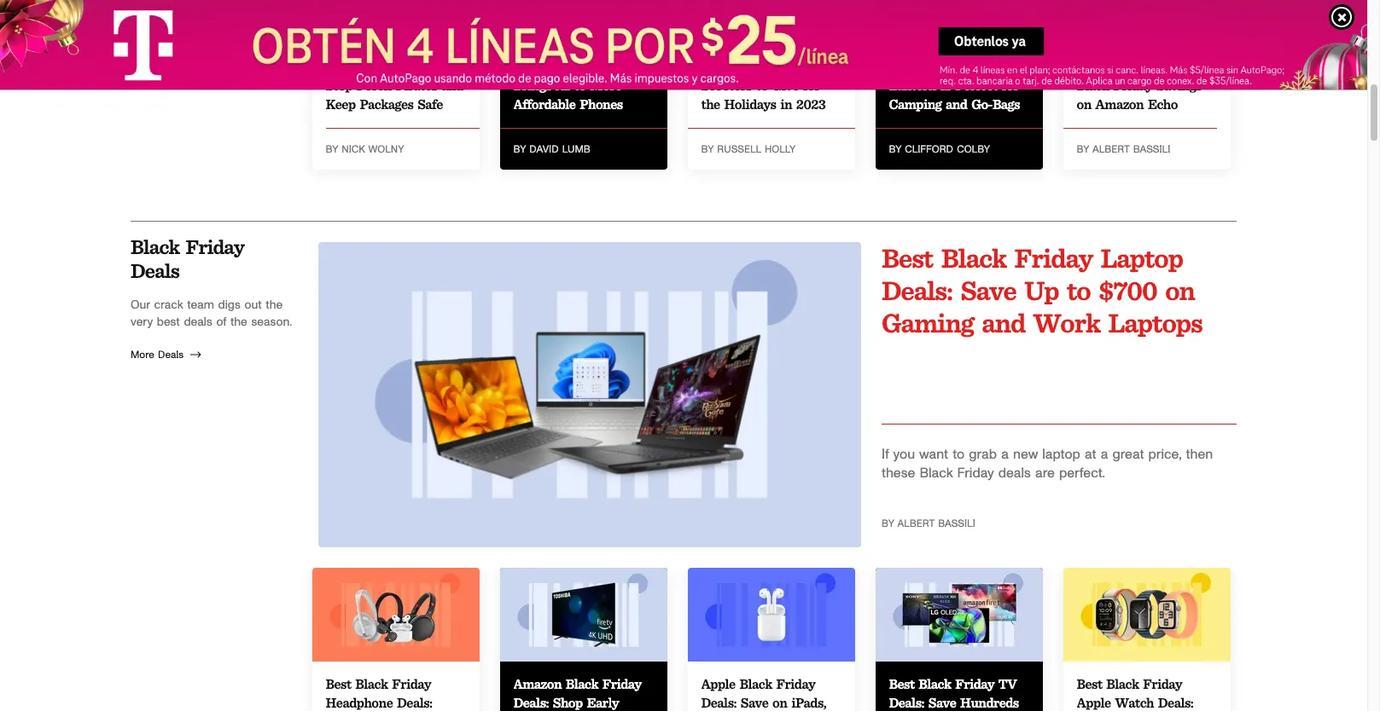 Task type: describe. For each thing, give the bounding box(es) containing it.
black friday laptop sale image
[[318, 242, 861, 547]]

apple black friday deals: save on ipads link
[[687, 568, 855, 712]]

best black friday headphone deals
[[326, 676, 460, 712]]

the up season.
[[266, 299, 283, 311]]

on inside deal of the day: early black friday savings on amazon echo
[[1077, 96, 1091, 112]]

1 horizontal spatial bassili
[[1133, 144, 1170, 154]]

by for you can do more to stop porch pirates and keep packages safe
[[326, 144, 338, 154]]

russell
[[717, 144, 761, 154]]

tvs from lg, sony and amazon are displayed against a periwinkle-gray background. image
[[875, 568, 1042, 662]]

best black friday laptop deals: save up to $700 on gaming and work laptops
[[882, 241, 1202, 339]]

deals: inside apple black friday deals: save on ipads
[[701, 695, 737, 711]]

black for best black friday tv deals: save hundred
[[919, 676, 951, 693]]

more inside the qualcomm's next chip brings ai to more affordable phones
[[590, 77, 622, 94]]

scooters
[[701, 77, 752, 94]]

if
[[882, 448, 889, 462]]

best for best black friday apple watch deals
[[1077, 676, 1102, 693]]

and inside you can do more to stop porch pirates and keep packages safe
[[441, 77, 463, 94]]

the inside deal of the day: early black friday savings on amazon echo
[[1123, 59, 1142, 75]]

next
[[591, 59, 619, 75]]

of inside deal of the day: early black friday savings on amazon echo
[[1107, 59, 1119, 75]]

friday inside if you want to grab a new laptop at a great price, then these black friday deals are perfect.
[[957, 467, 994, 481]]

perfect.
[[1059, 467, 1105, 481]]

black inside "black friday deals"
[[131, 234, 179, 259]]

teeny tiny handheld lamp for camping or go bag. image
[[875, 0, 1042, 44]]

deals inside if you want to grab a new laptop at a great price, then these black friday deals are perfect.
[[998, 467, 1031, 481]]

deals: inside amazon black friday deals: shop earl
[[513, 695, 549, 711]]

friday inside "black friday deals"
[[186, 234, 244, 259]]

best black friday tv deals: save hundred link
[[875, 568, 1042, 712]]

qualcomm's
[[513, 59, 586, 75]]

perfect
[[955, 77, 998, 94]]

savings
[[1156, 77, 1202, 94]]

up
[[1024, 274, 1059, 307]]

price,
[[1148, 448, 1182, 462]]

deal
[[1077, 59, 1103, 75]]

early
[[1176, 59, 1208, 75]]

by clifford colby
[[889, 144, 990, 154]]

best
[[157, 316, 180, 328]]

save inside apple black friday deals: save on ipads
[[741, 695, 768, 711]]

porch
[[357, 77, 391, 94]]

2023 apple watches image
[[1063, 568, 1230, 662]]

to inside 'the best e-bikes and scooters to give for the holidays in 2023'
[[756, 77, 768, 94]]

a hand holds a phone with an image of a chip labeled snapdragon 7 gen 3, in front of a background of colorful apartments. image
[[500, 0, 667, 44]]

stop
[[326, 77, 353, 94]]

our crack team digs out the very best deals of the season.
[[131, 299, 292, 328]]

the down digs
[[230, 316, 247, 328]]

the inside 'the best e-bikes and scooters to give for the holidays in 2023'
[[701, 96, 720, 112]]

porch theft image
[[312, 0, 479, 44]]

the 5th-gen echo dot smart speaker and a tp-link kasa smart bulb are displayed against a yellow background. image
[[1063, 0, 1230, 44]]

give
[[772, 77, 799, 94]]

1 horizontal spatial by albert bassili
[[1077, 144, 1170, 154]]

more deals
[[131, 350, 183, 360]]

and inside this tiny usb-c lantern is perfect for camping and go-bags
[[946, 96, 967, 112]]

headphone
[[326, 695, 393, 711]]

out
[[245, 299, 262, 311]]

for inside 'the best e-bikes and scooters to give for the holidays in 2023'
[[803, 77, 820, 94]]

black for best black friday laptop deals: save up to $700 on gaming and work laptops
[[941, 241, 1006, 275]]

david
[[529, 144, 559, 154]]

affordable
[[513, 96, 576, 112]]

you can do more to stop porch pirates and keep packages safe
[[326, 59, 463, 112]]

by for this tiny usb-c lantern is perfect for camping and go-bags
[[889, 144, 901, 154]]

1 vertical spatial bassili
[[938, 519, 975, 529]]

black inside if you want to grab a new laptop at a great price, then these black friday deals are perfect.
[[920, 467, 953, 481]]

apple inside best black friday apple watch deals
[[1077, 695, 1111, 711]]

best black friday apple watch deals link
[[1063, 568, 1230, 712]]

tv
[[998, 676, 1016, 693]]

watch
[[1115, 695, 1154, 711]]

best inside 'the best e-bikes and scooters to give for the holidays in 2023'
[[728, 59, 754, 75]]

laptop
[[1100, 241, 1183, 275]]

more inside you can do more to stop porch pirates and keep packages safe
[[401, 59, 433, 75]]

echo
[[1148, 96, 1178, 112]]

nick
[[342, 144, 365, 154]]

friday for best black friday tv deals: save hundred
[[955, 676, 994, 693]]

is
[[940, 77, 951, 94]]

laptop
[[1042, 448, 1080, 462]]

best for best black friday laptop deals: save up to $700 on gaming and work laptops
[[882, 241, 933, 275]]

gaming
[[882, 306, 973, 339]]

by down these
[[882, 519, 894, 529]]

black for amazon black friday deals: shop earl
[[566, 676, 598, 693]]

heybike ranger s hero image
[[687, 0, 855, 44]]

keep
[[326, 96, 356, 112]]

by for qualcomm's next chip brings ai to more affordable phones
[[513, 144, 526, 154]]

laptops
[[1108, 306, 1202, 339]]

ai
[[556, 77, 570, 94]]

to inside the qualcomm's next chip brings ai to more affordable phones
[[574, 77, 586, 94]]

best black friday headphone deals link
[[312, 568, 479, 712]]

can
[[353, 59, 376, 75]]

crack
[[154, 299, 183, 311]]

tiny
[[919, 59, 947, 75]]

for inside this tiny usb-c lantern is perfect for camping and go-bags
[[1002, 77, 1019, 94]]

bikes
[[771, 59, 804, 75]]

e-
[[758, 59, 771, 75]]

friday inside deal of the day: early black friday savings on amazon echo
[[1113, 77, 1152, 94]]

to inside if you want to grab a new laptop at a great price, then these black friday deals are perfect.
[[953, 448, 965, 462]]

deals: inside best black friday tv deals: save hundred
[[889, 695, 924, 711]]

best black friday apple watch deals
[[1077, 676, 1193, 712]]

want
[[919, 448, 948, 462]]

brings
[[513, 77, 552, 94]]

lantern
[[889, 77, 936, 94]]

new
[[1013, 448, 1038, 462]]

amazon inside amazon black friday deals: shop earl
[[513, 676, 562, 693]]

friday for best black friday apple watch deals
[[1143, 676, 1182, 693]]

in
[[780, 96, 792, 112]]

colby
[[957, 144, 990, 154]]

friday for amazon black friday deals: shop earl
[[602, 676, 641, 693]]

are
[[1035, 467, 1055, 481]]

clifford
[[905, 144, 953, 154]]

if you want to grab a new laptop at a great price, then these black friday deals are perfect.
[[882, 448, 1213, 481]]

by david lumb
[[513, 144, 590, 154]]

amazon inside deal of the day: early black friday savings on amazon echo
[[1095, 96, 1144, 112]]

packages
[[360, 96, 413, 112]]



Task type: locate. For each thing, give the bounding box(es) containing it.
a right 'at'
[[1101, 448, 1108, 462]]

friday for best black friday headphone deals
[[392, 676, 431, 693]]

to right up
[[1067, 274, 1090, 307]]

to inside the best black friday laptop deals: save up to $700 on gaming and work laptops
[[1067, 274, 1090, 307]]

amazon left echo
[[1095, 96, 1144, 112]]

friday for best black friday laptop deals: save up to $700 on gaming and work laptops
[[1014, 241, 1092, 275]]

$700
[[1099, 274, 1157, 307]]

1 vertical spatial deals
[[998, 467, 1031, 481]]

black inside amazon black friday deals: shop earl
[[566, 676, 598, 693]]

black down the apple airpods 2 bf image
[[739, 676, 772, 693]]

black inside best black friday apple watch deals
[[1106, 676, 1139, 693]]

amazon
[[1095, 96, 1144, 112], [513, 676, 562, 693]]

by left clifford on the top
[[889, 144, 901, 154]]

apple airpods 2 bf image
[[687, 568, 855, 662]]

1 horizontal spatial albert
[[1092, 144, 1129, 154]]

0 horizontal spatial of
[[216, 316, 226, 328]]

0 vertical spatial of
[[1107, 59, 1119, 75]]

the
[[701, 59, 724, 75]]

save
[[961, 274, 1016, 307], [741, 695, 768, 711], [928, 695, 956, 711]]

day:
[[1146, 59, 1172, 75]]

and right bikes
[[808, 59, 829, 75]]

and up "safe"
[[441, 77, 463, 94]]

by
[[326, 144, 338, 154], [513, 144, 526, 154], [701, 144, 713, 154], [889, 144, 901, 154], [1077, 144, 1089, 154], [882, 519, 894, 529]]

the
[[1123, 59, 1142, 75], [701, 96, 720, 112], [266, 299, 283, 311], [230, 316, 247, 328]]

friday inside the best black friday laptop deals: save up to $700 on gaming and work laptops
[[1014, 241, 1092, 275]]

at
[[1085, 448, 1096, 462]]

the down scooters at the top right of the page
[[701, 96, 720, 112]]

deals:
[[882, 274, 953, 307], [513, 695, 549, 711], [701, 695, 737, 711], [889, 695, 924, 711]]

1 vertical spatial apple
[[1077, 695, 1111, 711]]

advertisement region
[[0, 0, 1367, 90]]

black for apple black friday deals: save on ipads
[[739, 676, 772, 693]]

friday up headphone
[[392, 676, 431, 693]]

great
[[1112, 448, 1144, 462]]

more inside 'link'
[[131, 350, 154, 360]]

friday up team
[[186, 234, 244, 259]]

and inside 'the best e-bikes and scooters to give for the holidays in 2023'
[[808, 59, 829, 75]]

this tiny usb-c lantern is perfect for camping and go-bags
[[889, 59, 1020, 112]]

albert down deal of the day: early black friday savings on amazon echo
[[1092, 144, 1129, 154]]

1 vertical spatial by albert bassili
[[882, 519, 975, 529]]

black inside deal of the day: early black friday savings on amazon echo
[[1077, 77, 1109, 94]]

0 vertical spatial albert
[[1092, 144, 1129, 154]]

bags
[[992, 96, 1020, 112]]

on inside the best black friday laptop deals: save up to $700 on gaming and work laptops
[[1165, 274, 1195, 307]]

to right ai
[[574, 77, 586, 94]]

deals inside 'link'
[[158, 350, 183, 360]]

go-
[[971, 96, 992, 112]]

holly
[[765, 144, 796, 154]]

amazon up shop
[[513, 676, 562, 693]]

black inside best black friday headphone deals
[[355, 676, 388, 693]]

chip
[[623, 59, 651, 75]]

of down digs
[[216, 316, 226, 328]]

deals up crack
[[131, 258, 179, 283]]

2 for from the left
[[1002, 77, 1019, 94]]

save inside the best black friday laptop deals: save up to $700 on gaming and work laptops
[[961, 274, 1016, 307]]

on
[[1077, 96, 1091, 112], [1165, 274, 1195, 307], [772, 695, 787, 711]]

best
[[728, 59, 754, 75], [882, 241, 933, 275], [326, 676, 351, 693], [889, 676, 915, 693], [1077, 676, 1102, 693]]

amazon black friday deals: shop earl link
[[500, 568, 667, 712]]

black
[[1077, 77, 1109, 94], [131, 234, 179, 259], [941, 241, 1006, 275], [920, 467, 953, 481], [355, 676, 388, 693], [566, 676, 598, 693], [739, 676, 772, 693], [919, 676, 951, 693], [1106, 676, 1139, 693]]

0 horizontal spatial more
[[131, 350, 154, 360]]

1 horizontal spatial apple
[[1077, 695, 1111, 711]]

2 vertical spatial on
[[772, 695, 787, 711]]

bassili down want
[[938, 519, 975, 529]]

0 horizontal spatial deals
[[184, 316, 212, 328]]

black friday deals
[[131, 234, 244, 283]]

our
[[131, 299, 150, 311]]

black for best black friday headphone deals
[[355, 676, 388, 693]]

the best e-bikes and scooters to give for the holidays in 2023
[[701, 59, 829, 112]]

these
[[882, 467, 915, 481]]

apple black friday deals: save on ipads
[[701, 676, 826, 712]]

black up crack
[[131, 234, 179, 259]]

black up headphone
[[355, 676, 388, 693]]

save for best black friday laptop deals: save up to $700 on gaming and work laptops
[[961, 274, 1016, 307]]

to left grab
[[953, 448, 965, 462]]

and down is
[[946, 96, 967, 112]]

you
[[893, 448, 915, 462]]

friday inside best black friday apple watch deals
[[1143, 676, 1182, 693]]

and inside the best black friday laptop deals: save up to $700 on gaming and work laptops
[[982, 306, 1025, 339]]

0 vertical spatial by albert bassili
[[1077, 144, 1170, 154]]

deals
[[184, 316, 212, 328], [998, 467, 1031, 481]]

qualcomm's next chip brings ai to more affordable phones
[[513, 59, 651, 112]]

friday down 'day:'
[[1113, 77, 1152, 94]]

by nick wolny
[[326, 144, 404, 154]]

friday left the "tv" at bottom
[[955, 676, 994, 693]]

wolny
[[368, 144, 404, 154]]

best inside best black friday tv deals: save hundred
[[889, 676, 915, 693]]

phones
[[580, 96, 623, 112]]

save inside best black friday tv deals: save hundred
[[928, 695, 956, 711]]

0 horizontal spatial by albert bassili
[[882, 519, 975, 529]]

to down e-
[[756, 77, 768, 94]]

1 for from the left
[[803, 77, 820, 94]]

friday for apple black friday deals: save on ipads
[[776, 676, 815, 693]]

2 horizontal spatial on
[[1165, 274, 1195, 307]]

1 vertical spatial deals
[[158, 350, 183, 360]]

2 horizontal spatial save
[[961, 274, 1016, 307]]

0 horizontal spatial apple
[[701, 676, 735, 693]]

black left the "tv" at bottom
[[919, 676, 951, 693]]

friday down toshiba c350 fire tv image
[[602, 676, 641, 693]]

then
[[1186, 448, 1213, 462]]

1 horizontal spatial deals
[[998, 467, 1031, 481]]

more down the next
[[590, 77, 622, 94]]

friday inside apple black friday deals: save on ipads
[[776, 676, 815, 693]]

and
[[808, 59, 829, 75], [441, 77, 463, 94], [946, 96, 967, 112], [982, 306, 1025, 339]]

black friday headphone deals image
[[312, 568, 479, 662]]

2 vertical spatial more
[[131, 350, 154, 360]]

do
[[380, 59, 397, 75]]

save for best black friday tv deals: save hundred
[[928, 695, 956, 711]]

by albert bassili
[[1077, 144, 1170, 154], [882, 519, 975, 529]]

best black friday tv deals: save hundred
[[889, 676, 1019, 712]]

1 horizontal spatial of
[[1107, 59, 1119, 75]]

0 vertical spatial amazon
[[1095, 96, 1144, 112]]

1 horizontal spatial on
[[1077, 96, 1091, 112]]

albert down these
[[897, 519, 934, 529]]

digs
[[218, 299, 240, 311]]

1 horizontal spatial for
[[1002, 77, 1019, 94]]

0 horizontal spatial bassili
[[938, 519, 975, 529]]

of right deal
[[1107, 59, 1119, 75]]

1 horizontal spatial more
[[401, 59, 433, 75]]

0 horizontal spatial a
[[1001, 448, 1009, 462]]

black down deal
[[1077, 77, 1109, 94]]

0 horizontal spatial save
[[741, 695, 768, 711]]

1 a from the left
[[1001, 448, 1009, 462]]

c
[[982, 59, 991, 75]]

friday down grab
[[957, 467, 994, 481]]

deals: inside the best black friday laptop deals: save up to $700 on gaming and work laptops
[[882, 274, 953, 307]]

friday inside amazon black friday deals: shop earl
[[602, 676, 641, 693]]

2023
[[796, 96, 825, 112]]

very
[[131, 316, 153, 328]]

to up pirates
[[437, 59, 448, 75]]

by albert bassili down echo
[[1077, 144, 1170, 154]]

friday
[[1113, 77, 1152, 94], [186, 234, 244, 259], [1014, 241, 1092, 275], [957, 467, 994, 481], [392, 676, 431, 693], [602, 676, 641, 693], [776, 676, 815, 693], [955, 676, 994, 693], [1143, 676, 1182, 693]]

deals inside "black friday deals"
[[131, 258, 179, 283]]

more up pirates
[[401, 59, 433, 75]]

apple inside apple black friday deals: save on ipads
[[701, 676, 735, 693]]

0 horizontal spatial albert
[[897, 519, 934, 529]]

of
[[1107, 59, 1119, 75], [216, 316, 226, 328]]

by left nick
[[326, 144, 338, 154]]

deals down team
[[184, 316, 212, 328]]

black inside the best black friday laptop deals: save up to $700 on gaming and work laptops
[[941, 241, 1006, 275]]

black up watch
[[1106, 676, 1139, 693]]

1 vertical spatial more
[[590, 77, 622, 94]]

best inside the best black friday laptop deals: save up to $700 on gaming and work laptops
[[882, 241, 933, 275]]

deal of the day: early black friday savings on amazon echo
[[1077, 59, 1208, 112]]

grab
[[969, 448, 997, 462]]

usb-
[[951, 59, 982, 75]]

to
[[437, 59, 448, 75], [574, 77, 586, 94], [756, 77, 768, 94], [1067, 274, 1090, 307], [953, 448, 965, 462]]

1 vertical spatial on
[[1165, 274, 1195, 307]]

by down deal
[[1077, 144, 1089, 154]]

0 vertical spatial apple
[[701, 676, 735, 693]]

1 horizontal spatial save
[[928, 695, 956, 711]]

2 horizontal spatial more
[[590, 77, 622, 94]]

2 a from the left
[[1101, 448, 1108, 462]]

black up shop
[[566, 676, 598, 693]]

1 horizontal spatial a
[[1101, 448, 1108, 462]]

apple
[[701, 676, 735, 693], [1077, 695, 1111, 711]]

1 horizontal spatial amazon
[[1095, 96, 1144, 112]]

1 vertical spatial albert
[[897, 519, 934, 529]]

0 horizontal spatial amazon
[[513, 676, 562, 693]]

camping
[[889, 96, 942, 112]]

this
[[889, 59, 915, 75]]

by for the best e-bikes and scooters to give for the holidays in 2023
[[701, 144, 713, 154]]

friday up watch
[[1143, 676, 1182, 693]]

0 vertical spatial deals
[[131, 258, 179, 283]]

best for best black friday headphone deals
[[326, 676, 351, 693]]

by albert bassili down these
[[882, 519, 975, 529]]

0 vertical spatial deals
[[184, 316, 212, 328]]

the left 'day:'
[[1123, 59, 1142, 75]]

1 vertical spatial of
[[216, 316, 226, 328]]

to inside you can do more to stop porch pirates and keep packages safe
[[437, 59, 448, 75]]

season.
[[251, 316, 292, 328]]

0 vertical spatial bassili
[[1133, 144, 1170, 154]]

on inside apple black friday deals: save on ipads
[[772, 695, 787, 711]]

deals inside our crack team digs out the very best deals of the season.
[[184, 316, 212, 328]]

deals down new
[[998, 467, 1031, 481]]

by for deal of the day: early black friday savings on amazon echo
[[1077, 144, 1089, 154]]

a left new
[[1001, 448, 1009, 462]]

black for best black friday apple watch deals
[[1106, 676, 1139, 693]]

black down want
[[920, 467, 953, 481]]

best inside best black friday headphone deals
[[326, 676, 351, 693]]

team
[[187, 299, 214, 311]]

bassili down echo
[[1133, 144, 1170, 154]]

0 horizontal spatial for
[[803, 77, 820, 94]]

for up bags
[[1002, 77, 1019, 94]]

1 vertical spatial amazon
[[513, 676, 562, 693]]

lumb
[[562, 144, 590, 154]]

by left russell
[[701, 144, 713, 154]]

you
[[326, 59, 349, 75]]

toshiba c350 fire tv image
[[500, 568, 667, 662]]

for up 2023
[[803, 77, 820, 94]]

shop
[[553, 695, 583, 711]]

friday up the work
[[1014, 241, 1092, 275]]

work
[[1033, 306, 1100, 339]]

black inside best black friday tv deals: save hundred
[[919, 676, 951, 693]]

friday inside best black friday headphone deals
[[392, 676, 431, 693]]

bassili
[[1133, 144, 1170, 154], [938, 519, 975, 529]]

by russell holly
[[701, 144, 796, 154]]

of inside our crack team digs out the very best deals of the season.
[[216, 316, 226, 328]]

pirates
[[396, 77, 437, 94]]

more down very
[[131, 350, 154, 360]]

0 vertical spatial more
[[401, 59, 433, 75]]

black left up
[[941, 241, 1006, 275]]

best inside best black friday apple watch deals
[[1077, 676, 1102, 693]]

0 vertical spatial on
[[1077, 96, 1091, 112]]

safe
[[417, 96, 443, 112]]

and left the work
[[982, 306, 1025, 339]]

by left david in the left top of the page
[[513, 144, 526, 154]]

friday down the apple airpods 2 bf image
[[776, 676, 815, 693]]

more deals link
[[131, 345, 298, 365]]

friday inside best black friday tv deals: save hundred
[[955, 676, 994, 693]]

best for best black friday tv deals: save hundred
[[889, 676, 915, 693]]

black inside apple black friday deals: save on ipads
[[739, 676, 772, 693]]

amazon black friday deals: shop earl
[[513, 676, 641, 712]]

holidays
[[724, 96, 776, 112]]

0 horizontal spatial on
[[772, 695, 787, 711]]

deals down best at the left of page
[[158, 350, 183, 360]]



Task type: vqa. For each thing, say whether or not it's contained in the screenshot.
Tiny
yes



